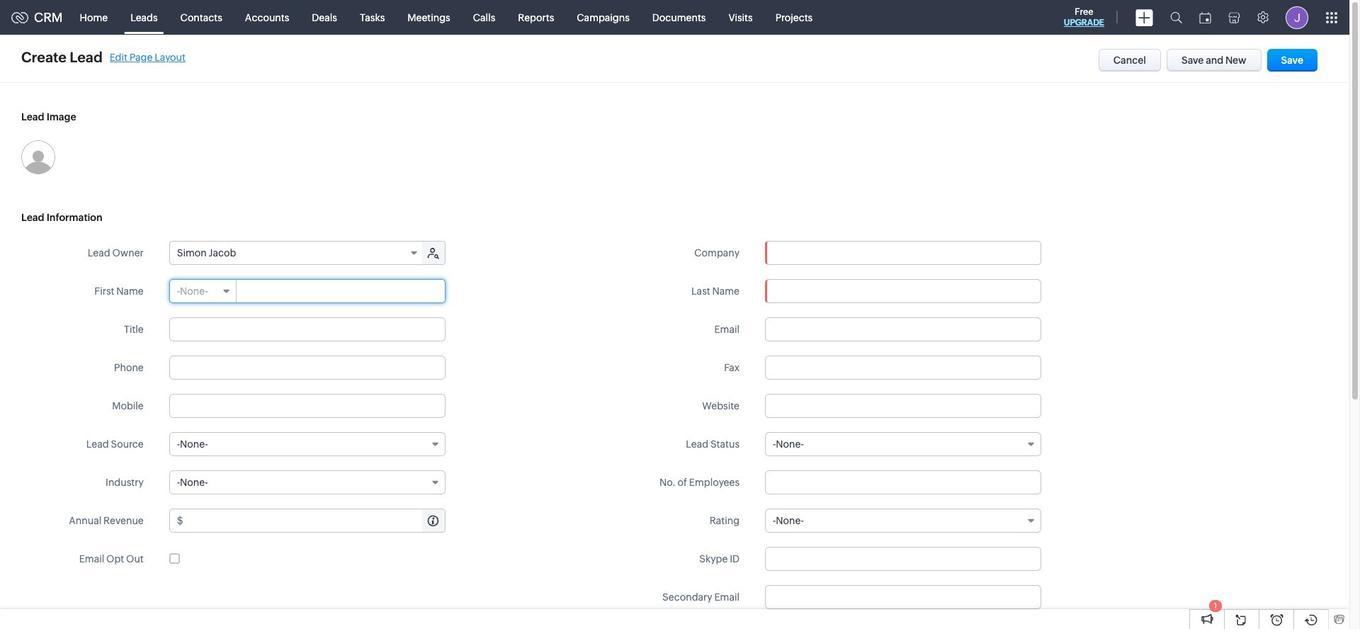 Task type: describe. For each thing, give the bounding box(es) containing it.
create menu image
[[1136, 9, 1154, 26]]

search image
[[1171, 11, 1183, 23]]

profile element
[[1278, 0, 1318, 34]]

logo image
[[11, 12, 28, 23]]



Task type: locate. For each thing, give the bounding box(es) containing it.
None field
[[170, 242, 424, 264], [766, 242, 1041, 264], [170, 280, 237, 303], [169, 432, 446, 456], [765, 432, 1042, 456], [169, 471, 446, 495], [765, 509, 1042, 533], [170, 242, 424, 264], [766, 242, 1041, 264], [170, 280, 237, 303], [169, 432, 446, 456], [765, 432, 1042, 456], [169, 471, 446, 495], [765, 509, 1042, 533]]

image image
[[21, 140, 55, 174]]

create menu element
[[1128, 0, 1162, 34]]

calendar image
[[1200, 12, 1212, 23]]

None text field
[[765, 279, 1042, 303], [237, 280, 445, 303], [765, 318, 1042, 342], [169, 356, 446, 380], [765, 471, 1042, 495], [185, 510, 445, 532], [765, 547, 1042, 571], [765, 279, 1042, 303], [237, 280, 445, 303], [765, 318, 1042, 342], [169, 356, 446, 380], [765, 471, 1042, 495], [185, 510, 445, 532], [765, 547, 1042, 571]]

None text field
[[766, 242, 1041, 264], [169, 318, 446, 342], [765, 356, 1042, 380], [169, 394, 446, 418], [765, 394, 1042, 418], [765, 585, 1042, 610], [766, 242, 1041, 264], [169, 318, 446, 342], [765, 356, 1042, 380], [169, 394, 446, 418], [765, 394, 1042, 418], [765, 585, 1042, 610]]

profile image
[[1286, 6, 1309, 29]]

search element
[[1162, 0, 1191, 35]]



Task type: vqa. For each thing, say whether or not it's contained in the screenshot.
Profile Image
yes



